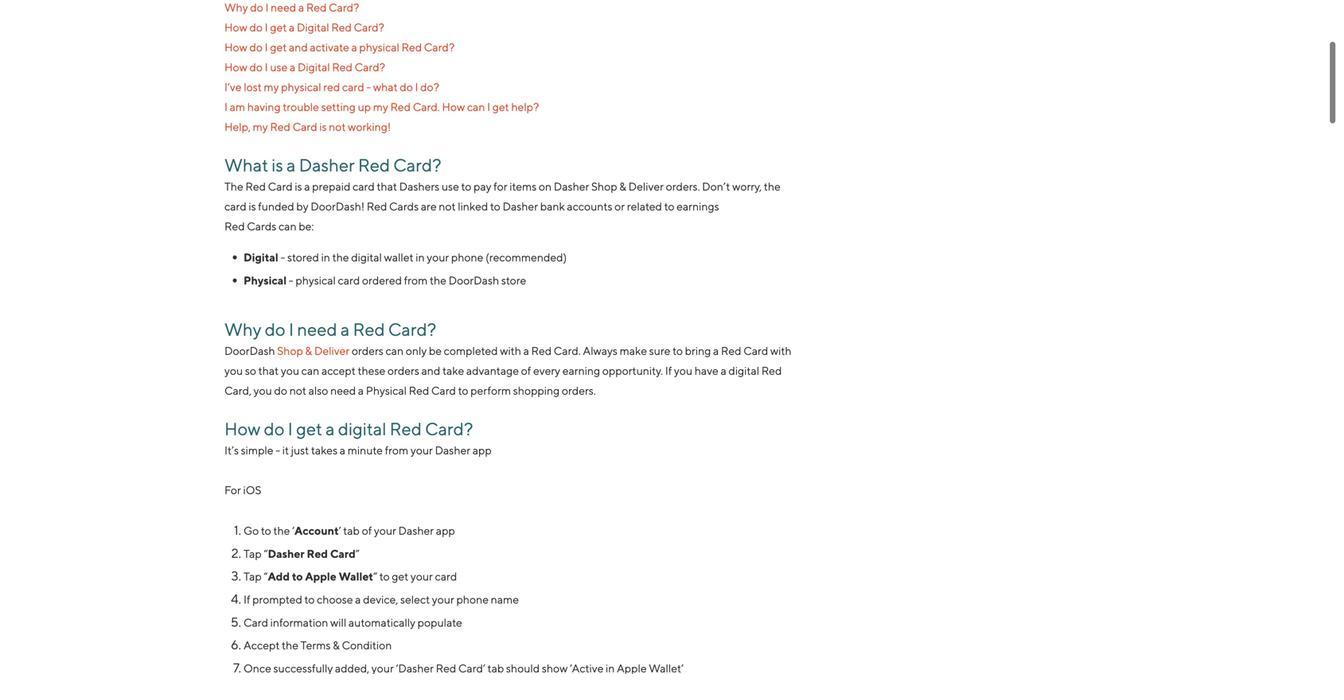 Task type: describe. For each thing, give the bounding box(es) containing it.
the
[[224, 180, 243, 193]]

for ios
[[224, 484, 261, 497]]

working!
[[348, 120, 391, 133]]

get down how do i get a digital red card? link at the top left of page
[[270, 41, 287, 54]]

to up if prompted to choose a device, select your phone name
[[379, 570, 390, 583]]

how do i use a digital red card? link
[[224, 60, 385, 74]]

i've
[[224, 80, 242, 94]]

1 vertical spatial if
[[244, 593, 250, 606]]

choose
[[317, 593, 353, 606]]

go
[[244, 524, 259, 537]]

why do i need a red card? how do i get a digital red card? how do i get and activate a physical red card? how do i use a digital red card? i've lost my physical red card - what do i do? i am having trouble setting up my red card. how can i get help? help, my red card is not working!
[[224, 1, 539, 133]]

your up the populate
[[432, 593, 454, 606]]

red up do?
[[402, 41, 422, 54]]

just
[[291, 444, 309, 457]]

red down only
[[409, 384, 429, 397]]

to right add
[[292, 570, 303, 583]]

card. inside orders can only be completed with a red card. always make sure to bring a red card with you so that you can accept these orders and take advantage of every earning opportunity. if you have a digital red card, you do not also need a physical red card to perform shopping orders.
[[554, 344, 581, 357]]

get left help?
[[492, 100, 509, 113]]

condition
[[342, 639, 392, 652]]

for
[[224, 484, 241, 497]]

a up how do i get a digital red card? link at the top left of page
[[298, 1, 304, 14]]

device,
[[363, 593, 398, 606]]

2 vertical spatial &
[[333, 639, 340, 652]]

the down the information on the bottom left of the page
[[282, 639, 298, 652]]

a up takes
[[326, 419, 335, 439]]

red up the it's simple - it just takes a minute from your dasher app
[[390, 419, 422, 439]]

digital - stored in the digital wallet in your phone (recommended)
[[244, 251, 567, 264]]

'
[[292, 524, 295, 537]]

red down working!
[[358, 155, 390, 175]]

to down 'for'
[[490, 200, 500, 213]]

is right "what"
[[272, 155, 283, 175]]

stored
[[287, 251, 319, 264]]

i down why do i need a red card? link
[[265, 21, 268, 34]]

shop inside what is a dasher red card? the red card is a prepaid card that dashers use to pay for items on dasher shop & deliver orders. don't worry, the card is funded by doordash! red cards are not linked to dasher bank accounts or related to earnings red cards can be:
[[591, 180, 617, 193]]

2 with from the left
[[770, 344, 792, 357]]

1 horizontal spatial app
[[473, 444, 492, 457]]

prepaid
[[312, 180, 350, 193]]

red right have
[[761, 364, 782, 377]]

only
[[406, 344, 427, 357]]

earning
[[562, 364, 600, 377]]

2 vertical spatial my
[[253, 120, 268, 133]]

am
[[230, 100, 245, 113]]

1 vertical spatial doordash
[[224, 344, 275, 357]]

card down the take
[[431, 384, 456, 397]]

take
[[442, 364, 464, 377]]

- left stored
[[280, 251, 285, 264]]

0 vertical spatial cards
[[389, 200, 419, 213]]

and inside orders can only be completed with a red card. always make sure to bring a red card with you so that you can accept these orders and take advantage of every earning opportunity. if you have a digital red card, you do not also need a physical red card to perform shopping orders.
[[421, 364, 440, 377]]

select
[[400, 593, 430, 606]]

lost
[[244, 80, 262, 94]]

can down 'shop & deliver' link
[[301, 364, 319, 377]]

get down why do i need a red card? link
[[270, 21, 287, 34]]

why do i need a red card? link
[[224, 1, 359, 14]]

populate
[[418, 616, 462, 629]]

the left '
[[273, 524, 290, 537]]

funded
[[258, 200, 294, 213]]

red
[[323, 80, 340, 94]]

0 vertical spatial phone
[[451, 251, 483, 264]]

your up select
[[411, 570, 433, 583]]

accounts
[[567, 200, 612, 213]]

card up the populate
[[435, 570, 457, 583]]

name
[[491, 593, 519, 606]]

also
[[308, 384, 328, 397]]

it's simple - it just takes a minute from your dasher app
[[224, 444, 492, 457]]

card down the "the"
[[224, 200, 247, 213]]

card right bring
[[744, 344, 768, 357]]

activate
[[310, 41, 349, 54]]

to right sure
[[673, 344, 683, 357]]

your right the tab
[[374, 524, 396, 537]]

a right have
[[721, 364, 726, 377]]

information
[[270, 616, 328, 629]]

1 vertical spatial physical
[[281, 80, 321, 94]]

need for why do i need a red card?
[[297, 319, 337, 340]]

dasher down '
[[268, 547, 304, 560]]

i up 'it'
[[288, 419, 293, 439]]

1 vertical spatial from
[[385, 444, 408, 457]]

card right prepaid
[[353, 180, 375, 193]]

i left am
[[224, 100, 228, 113]]

dasher down perform
[[435, 444, 470, 457]]

accept the terms & condition
[[244, 639, 392, 652]]

a up trouble on the top left of page
[[290, 60, 295, 74]]

advantage
[[466, 364, 519, 377]]

red up how do i get a digital red card? link at the top left of page
[[306, 1, 327, 14]]

orders. inside what is a dasher red card? the red card is a prepaid card that dashers use to pay for items on dasher shop & deliver orders. don't worry, the card is funded by doordash! red cards are not linked to dasher bank accounts or related to earnings red cards can be:
[[666, 180, 700, 193]]

red up how do i get and activate a physical red card? link
[[331, 21, 352, 34]]

2 vertical spatial digital
[[244, 251, 278, 264]]

it's
[[224, 444, 239, 457]]

i am having trouble setting up my red card. how can i get help? link
[[224, 100, 539, 113]]

red down account
[[307, 547, 328, 560]]

items
[[510, 180, 537, 193]]

2 in from the left
[[416, 251, 425, 264]]

why do i need a red card?
[[224, 319, 436, 340]]

2 vertical spatial physical
[[296, 274, 336, 287]]

accept
[[321, 364, 356, 377]]

0 horizontal spatial physical
[[244, 274, 287, 287]]

to left pay
[[461, 180, 471, 193]]

1 vertical spatial my
[[373, 100, 388, 113]]

earnings
[[677, 200, 719, 213]]

you down doordash shop & deliver
[[281, 364, 299, 377]]

red up "every"
[[531, 344, 552, 357]]

always
[[583, 344, 618, 357]]

to up the information on the bottom left of the page
[[304, 593, 315, 606]]

i up having
[[265, 60, 268, 74]]

orders can only be completed with a red card. always make sure to bring a red card with you so that you can accept these orders and take advantage of every earning opportunity. if you have a digital red card, you do not also need a physical red card to perform shopping orders.
[[224, 344, 792, 397]]

terms
[[301, 639, 331, 652]]

dashers
[[399, 180, 439, 193]]

tap " add to apple wallet " to get your card
[[244, 570, 457, 583]]

- down stored
[[289, 274, 293, 287]]

apple
[[305, 570, 336, 583]]

(recommended)
[[486, 251, 567, 264]]

dasher up prepaid
[[299, 155, 355, 175]]

how do i get a digital red card?
[[224, 419, 473, 439]]

red down how do i get and activate a physical red card? link
[[332, 60, 353, 74]]

will
[[330, 616, 346, 629]]

dasher right the tab
[[398, 524, 434, 537]]

for
[[494, 180, 507, 193]]

is up by
[[295, 180, 302, 193]]

have
[[695, 364, 719, 377]]

trouble
[[283, 100, 319, 113]]

i up how do i get a digital red card? link at the top left of page
[[265, 1, 269, 14]]

these
[[358, 364, 385, 377]]

make
[[620, 344, 647, 357]]

that inside what is a dasher red card? the red card is a prepaid card that dashers use to pay for items on dasher shop & deliver orders. don't worry, the card is funded by doordash! red cards are not linked to dasher bank accounts or related to earnings red cards can be:
[[377, 180, 397, 193]]

1 vertical spatial digital
[[298, 60, 330, 74]]

ios
[[243, 484, 261, 497]]

not inside what is a dasher red card? the red card is a prepaid card that dashers use to pay for items on dasher shop & deliver orders. don't worry, the card is funded by doordash! red cards are not linked to dasher bank accounts or related to earnings red cards can be:
[[439, 200, 456, 213]]

0 vertical spatial digital
[[297, 21, 329, 34]]

need for why do i need a red card? how do i get a digital red card? how do i get and activate a physical red card? how do i use a digital red card? i've lost my physical red card - what do i do? i am having trouble setting up my red card. how can i get help? help, my red card is not working!
[[271, 1, 296, 14]]

0 horizontal spatial &
[[305, 344, 312, 357]]

dasher down items
[[503, 200, 538, 213]]

pay
[[474, 180, 491, 193]]

1 vertical spatial "
[[373, 570, 377, 583]]

red down what
[[390, 100, 411, 113]]

do inside orders can only be completed with a red card. always make sure to bring a red card with you so that you can accept these orders and take advantage of every earning opportunity. if you have a digital red card, you do not also need a physical red card to perform shopping orders.
[[274, 384, 287, 397]]

help, my red card is not working! link
[[224, 120, 391, 133]]

digital for in
[[351, 251, 382, 264]]

get up just
[[296, 419, 322, 439]]

your right wallet
[[427, 251, 449, 264]]

i left do?
[[415, 80, 418, 94]]

tap for tap " dasher red card "
[[244, 547, 262, 560]]

the right stored
[[332, 251, 349, 264]]

physical inside orders can only be completed with a red card. always make sure to bring a red card with you so that you can accept these orders and take advantage of every earning opportunity. if you have a digital red card, you do not also need a physical red card to perform shopping orders.
[[366, 384, 407, 397]]

go to the ' account ' tab of your dasher app
[[244, 524, 457, 537]]

it
[[282, 444, 289, 457]]

you left so
[[224, 364, 243, 377]]

wallet
[[384, 251, 414, 264]]

be:
[[299, 220, 314, 233]]

accept
[[244, 639, 280, 652]]

perform
[[470, 384, 511, 397]]

card up accept
[[244, 616, 268, 629]]

to down the take
[[458, 384, 468, 397]]

of inside orders can only be completed with a red card. always make sure to bring a red card with you so that you can accept these orders and take advantage of every earning opportunity. if you have a digital red card, you do not also need a physical red card to perform shopping orders.
[[521, 364, 531, 377]]

a right the activate at top
[[351, 41, 357, 54]]

shop & deliver link
[[277, 344, 350, 357]]

i left help?
[[487, 100, 490, 113]]

tab
[[343, 524, 360, 537]]

opportunity.
[[602, 364, 663, 377]]

0 vertical spatial physical
[[359, 41, 399, 54]]

card information will automatically populate
[[244, 616, 462, 629]]

you left have
[[674, 364, 692, 377]]

can left only
[[386, 344, 404, 357]]

a down the help, my red card is not working! link
[[287, 155, 296, 175]]

your right minute
[[411, 444, 433, 457]]

i've lost my physical red card - what do i do? link
[[224, 80, 439, 94]]

what
[[373, 80, 398, 94]]

setting
[[321, 100, 356, 113]]

the inside what is a dasher red card? the red card is a prepaid card that dashers use to pay for items on dasher shop & deliver orders. don't worry, the card is funded by doordash! red cards are not linked to dasher bank accounts or related to earnings red cards can be:
[[764, 180, 781, 193]]

up
[[358, 100, 371, 113]]



Task type: vqa. For each thing, say whether or not it's contained in the screenshot.
the bottom Orders
yes



Task type: locate. For each thing, give the bounding box(es) containing it.
or
[[615, 200, 625, 213]]

1 vertical spatial shop
[[277, 344, 303, 357]]

is left funded
[[249, 200, 256, 213]]

orders up the these
[[352, 344, 383, 357]]

2 vertical spatial need
[[330, 384, 356, 397]]

cards
[[389, 200, 419, 213], [247, 220, 276, 233]]

do?
[[420, 80, 439, 94]]

completed
[[444, 344, 498, 357]]

help?
[[511, 100, 539, 113]]

use inside why do i need a red card? how do i get a digital red card? how do i get and activate a physical red card? how do i use a digital red card? i've lost my physical red card - what do i do? i am having trouble setting up my red card. how can i get help? help, my red card is not working!
[[270, 60, 288, 74]]

physical up doordash shop & deliver
[[244, 274, 287, 287]]

1 horizontal spatial "
[[373, 570, 377, 583]]

2 tap from the top
[[244, 570, 262, 583]]

" for add
[[264, 570, 268, 583]]

digital up ordered on the top of page
[[351, 251, 382, 264]]

i down how do i get a digital red card? link at the top left of page
[[265, 41, 268, 54]]

digital right have
[[729, 364, 759, 377]]

1 vertical spatial orders
[[387, 364, 419, 377]]

need inside orders can only be completed with a red card. always make sure to bring a red card with you so that you can accept these orders and take advantage of every earning opportunity. if you have a digital red card, you do not also need a physical red card to perform shopping orders.
[[330, 384, 356, 397]]

" up add
[[264, 547, 268, 560]]

worry,
[[732, 180, 762, 193]]

that left dashers
[[377, 180, 397, 193]]

0 horizontal spatial that
[[258, 364, 279, 377]]

1 horizontal spatial doordash
[[449, 274, 499, 287]]

are
[[421, 200, 437, 213]]

0 horizontal spatial doordash
[[224, 344, 275, 357]]

1 horizontal spatial if
[[665, 364, 672, 377]]

0 vertical spatial &
[[619, 180, 626, 193]]

tap
[[244, 547, 262, 560], [244, 570, 262, 583]]

"
[[356, 547, 360, 560], [373, 570, 377, 583]]

can
[[467, 100, 485, 113], [279, 220, 297, 233], [386, 344, 404, 357], [301, 364, 319, 377]]

1 horizontal spatial that
[[377, 180, 397, 193]]

red right doordash! at the top of page
[[367, 200, 387, 213]]

is down setting
[[319, 120, 327, 133]]

need
[[271, 1, 296, 14], [297, 319, 337, 340], [330, 384, 356, 397]]

a up 'shop & deliver' link
[[341, 319, 350, 340]]

need down accept
[[330, 384, 356, 397]]

what is a dasher red card? the red card is a prepaid card that dashers use to pay for items on dasher shop & deliver orders. don't worry, the card is funded by doordash! red cards are not linked to dasher bank accounts or related to earnings red cards can be:
[[224, 155, 781, 233]]

deliver
[[628, 180, 664, 193], [314, 344, 350, 357]]

digital for card?
[[338, 419, 386, 439]]

store
[[501, 274, 526, 287]]

1 horizontal spatial card.
[[554, 344, 581, 357]]

card down '
[[330, 547, 356, 560]]

1 vertical spatial not
[[439, 200, 456, 213]]

i up doordash shop & deliver
[[289, 319, 294, 340]]

0 vertical spatial digital
[[351, 251, 382, 264]]

0 vertical spatial my
[[264, 80, 279, 94]]

1 horizontal spatial shop
[[591, 180, 617, 193]]

- left what
[[366, 80, 371, 94]]

use up linked
[[442, 180, 459, 193]]

digital
[[297, 21, 329, 34], [298, 60, 330, 74], [244, 251, 278, 264]]

" up wallet
[[356, 547, 360, 560]]

card inside why do i need a red card? how do i get a digital red card? how do i get and activate a physical red card? how do i use a digital red card? i've lost my physical red card - what do i do? i am having trouble setting up my red card. how can i get help? help, my red card is not working!
[[342, 80, 364, 94]]

1 horizontal spatial not
[[329, 120, 346, 133]]

0 vertical spatial "
[[356, 547, 360, 560]]

don't
[[702, 180, 730, 193]]

0 horizontal spatial in
[[321, 251, 330, 264]]

if inside orders can only be completed with a red card. always make sure to bring a red card with you so that you can accept these orders and take advantage of every earning opportunity. if you have a digital red card, you do not also need a physical red card to perform shopping orders.
[[665, 364, 672, 377]]

2 vertical spatial not
[[289, 384, 306, 397]]

i
[[265, 1, 269, 14], [265, 21, 268, 34], [265, 41, 268, 54], [265, 60, 268, 74], [415, 80, 418, 94], [224, 100, 228, 113], [487, 100, 490, 113], [289, 319, 294, 340], [288, 419, 293, 439]]

physical
[[359, 41, 399, 54], [281, 80, 321, 94], [296, 274, 336, 287]]

1 vertical spatial deliver
[[314, 344, 350, 357]]

deliver inside what is a dasher red card? the red card is a prepaid card that dashers use to pay for items on dasher shop & deliver orders. don't worry, the card is funded by doordash! red cards are not linked to dasher bank accounts or related to earnings red cards can be:
[[628, 180, 664, 193]]

0 horizontal spatial "
[[356, 547, 360, 560]]

if prompted to choose a device, select your phone name
[[244, 593, 521, 606]]

card inside why do i need a red card? how do i get a digital red card? how do i get and activate a physical red card? how do i use a digital red card? i've lost my physical red card - what do i do? i am having trouble setting up my red card. how can i get help? help, my red card is not working!
[[293, 120, 317, 133]]

" up prompted
[[264, 570, 268, 583]]

1 vertical spatial card.
[[554, 344, 581, 357]]

0 vertical spatial that
[[377, 180, 397, 193]]

card. inside why do i need a red card? how do i get a digital red card? how do i get and activate a physical red card? how do i use a digital red card? i've lost my physical red card - what do i do? i am having trouble setting up my red card. how can i get help? help, my red card is not working!
[[413, 100, 440, 113]]

2 horizontal spatial &
[[619, 180, 626, 193]]

dasher right on
[[554, 180, 589, 193]]

not inside why do i need a red card? how do i get a digital red card? how do i get and activate a physical red card? how do i use a digital red card? i've lost my physical red card - what do i do? i am having trouble setting up my red card. how can i get help? help, my red card is not working!
[[329, 120, 346, 133]]

prompted
[[252, 593, 302, 606]]

2 vertical spatial digital
[[338, 419, 386, 439]]

1 vertical spatial "
[[264, 570, 268, 583]]

use inside what is a dasher red card? the red card is a prepaid card that dashers use to pay for items on dasher shop & deliver orders. don't worry, the card is funded by doordash! red cards are not linked to dasher bank accounts or related to earnings red cards can be:
[[442, 180, 459, 193]]

& down why do i need a red card?
[[305, 344, 312, 357]]

need up 'shop & deliver' link
[[297, 319, 337, 340]]

that right so
[[258, 364, 279, 377]]

that inside orders can only be completed with a red card. always make sure to bring a red card with you so that you can accept these orders and take advantage of every earning opportunity. if you have a digital red card, you do not also need a physical red card to perform shopping orders.
[[258, 364, 279, 377]]

0 horizontal spatial if
[[244, 593, 250, 606]]

need up how do i get a digital red card? link at the top left of page
[[271, 1, 296, 14]]

1 why from the top
[[224, 1, 248, 14]]

the down digital - stored in the digital wallet in your phone (recommended) on the top left of page
[[430, 274, 446, 287]]

bank
[[540, 200, 565, 213]]

not
[[329, 120, 346, 133], [439, 200, 456, 213], [289, 384, 306, 397]]

minute
[[348, 444, 383, 457]]

0 horizontal spatial of
[[362, 524, 372, 537]]

1 vertical spatial tap
[[244, 570, 262, 583]]

0 vertical spatial of
[[521, 364, 531, 377]]

doordash!
[[311, 200, 365, 213]]

can inside what is a dasher red card? the red card is a prepaid card that dashers use to pay for items on dasher shop & deliver orders. don't worry, the card is funded by doordash! red cards are not linked to dasher bank accounts or related to earnings red cards can be:
[[279, 220, 297, 233]]

how do i get a digital red card? link
[[224, 21, 384, 34]]

having
[[247, 100, 281, 113]]

a down why do i need a red card? link
[[289, 21, 295, 34]]

card right the red
[[342, 80, 364, 94]]

so
[[245, 364, 256, 377]]

you
[[224, 364, 243, 377], [281, 364, 299, 377], [674, 364, 692, 377], [254, 384, 272, 397]]

0 vertical spatial if
[[665, 364, 672, 377]]

deliver up accept
[[314, 344, 350, 357]]

0 vertical spatial "
[[264, 547, 268, 560]]

1 horizontal spatial deliver
[[628, 180, 664, 193]]

add
[[268, 570, 290, 583]]

how do i get and activate a physical red card? link
[[224, 41, 455, 54]]

red down having
[[270, 120, 290, 133]]

0 vertical spatial tap
[[244, 547, 262, 560]]

physical up what
[[359, 41, 399, 54]]

1 in from the left
[[321, 251, 330, 264]]

1 vertical spatial physical
[[366, 384, 407, 397]]

and down be
[[421, 364, 440, 377]]

a right bring
[[713, 344, 719, 357]]

can inside why do i need a red card? how do i get a digital red card? how do i get and activate a physical red card? how do i use a digital red card? i've lost my physical red card - what do i do? i am having trouble setting up my red card. how can i get help? help, my red card is not working!
[[467, 100, 485, 113]]

2 why from the top
[[224, 319, 261, 340]]

card,
[[224, 384, 252, 397]]

and inside why do i need a red card? how do i get a digital red card? how do i get and activate a physical red card? how do i use a digital red card? i've lost my physical red card - what do i do? i am having trouble setting up my red card. how can i get help? help, my red card is not working!
[[289, 41, 308, 54]]

0 horizontal spatial orders
[[352, 344, 383, 357]]

0 horizontal spatial orders.
[[562, 384, 596, 397]]

tap down go
[[244, 547, 262, 560]]

not left also
[[289, 384, 306, 397]]

0 horizontal spatial app
[[436, 524, 455, 537]]

0 vertical spatial why
[[224, 1, 248, 14]]

account
[[295, 524, 339, 537]]

linked
[[458, 200, 488, 213]]

1 vertical spatial and
[[421, 364, 440, 377]]

0 vertical spatial from
[[404, 274, 428, 287]]

related
[[627, 200, 662, 213]]

" for dasher
[[264, 547, 268, 560]]

digital left stored
[[244, 251, 278, 264]]

1 vertical spatial use
[[442, 180, 459, 193]]

card. up earning
[[554, 344, 581, 357]]

from right minute
[[385, 444, 408, 457]]

if left prompted
[[244, 593, 250, 606]]

every
[[533, 364, 560, 377]]

doordash up so
[[224, 344, 275, 357]]

1 horizontal spatial cards
[[389, 200, 419, 213]]

1 horizontal spatial with
[[770, 344, 792, 357]]

how
[[224, 21, 247, 34], [224, 41, 247, 54], [224, 60, 247, 74], [442, 100, 465, 113], [224, 419, 261, 439]]

digital up the activate at top
[[297, 21, 329, 34]]

0 vertical spatial and
[[289, 41, 308, 54]]

& inside what is a dasher red card? the red card is a prepaid card that dashers use to pay for items on dasher shop & deliver orders. don't worry, the card is funded by doordash! red cards are not linked to dasher bank accounts or related to earnings red cards can be:
[[619, 180, 626, 193]]

0 vertical spatial not
[[329, 120, 346, 133]]

0 horizontal spatial with
[[500, 344, 521, 357]]

1 vertical spatial why
[[224, 319, 261, 340]]

a up shopping
[[523, 344, 529, 357]]

1 horizontal spatial in
[[416, 251, 425, 264]]

red up the these
[[353, 319, 385, 340]]

app
[[473, 444, 492, 457], [436, 524, 455, 537]]

why for why do i need a red card? how do i get a digital red card? how do i get and activate a physical red card? how do i use a digital red card? i've lost my physical red card - what do i do? i am having trouble setting up my red card. how can i get help? help, my red card is not working!
[[224, 1, 248, 14]]

1 vertical spatial need
[[297, 319, 337, 340]]

doordash shop & deliver
[[224, 344, 350, 357]]

why inside why do i need a red card? how do i get a digital red card? how do i get and activate a physical red card? how do i use a digital red card? i've lost my physical red card - what do i do? i am having trouble setting up my red card. how can i get help? help, my red card is not working!
[[224, 1, 248, 14]]

1 vertical spatial cards
[[247, 220, 276, 233]]

do
[[250, 1, 263, 14], [249, 21, 263, 34], [249, 41, 263, 54], [249, 60, 263, 74], [400, 80, 413, 94], [265, 319, 285, 340], [274, 384, 287, 397], [264, 419, 284, 439]]

my
[[264, 80, 279, 94], [373, 100, 388, 113], [253, 120, 268, 133]]

to right related at top left
[[664, 200, 674, 213]]

orders. inside orders can only be completed with a red card. always make sure to bring a red card with you so that you can accept these orders and take advantage of every earning opportunity. if you have a digital red card, you do not also need a physical red card to perform shopping orders.
[[562, 384, 596, 397]]

1 horizontal spatial orders
[[387, 364, 419, 377]]

ordered
[[362, 274, 402, 287]]

my down having
[[253, 120, 268, 133]]

0 vertical spatial deliver
[[628, 180, 664, 193]]

1 vertical spatial orders.
[[562, 384, 596, 397]]

1 horizontal spatial orders.
[[666, 180, 700, 193]]

card
[[293, 120, 317, 133], [268, 180, 293, 193], [744, 344, 768, 357], [431, 384, 456, 397], [330, 547, 356, 560], [244, 616, 268, 629]]

0 horizontal spatial not
[[289, 384, 306, 397]]

1 vertical spatial that
[[258, 364, 279, 377]]

1 horizontal spatial of
[[521, 364, 531, 377]]

card inside what is a dasher red card? the red card is a prepaid card that dashers use to pay for items on dasher shop & deliver orders. don't worry, the card is funded by doordash! red cards are not linked to dasher bank accounts or related to earnings red cards can be:
[[268, 180, 293, 193]]

physical - physical card ordered from the doordash store
[[244, 274, 526, 287]]

0 horizontal spatial cards
[[247, 220, 276, 233]]

bring
[[685, 344, 711, 357]]

card left ordered on the top of page
[[338, 274, 360, 287]]

0 horizontal spatial card.
[[413, 100, 440, 113]]

of right the tab
[[362, 524, 372, 537]]

1 with from the left
[[500, 344, 521, 357]]

1 horizontal spatial &
[[333, 639, 340, 652]]

0 vertical spatial card.
[[413, 100, 440, 113]]

" up device,
[[373, 570, 377, 583]]

is
[[319, 120, 327, 133], [272, 155, 283, 175], [295, 180, 302, 193], [249, 200, 256, 213]]

card?
[[329, 1, 359, 14], [354, 21, 384, 34], [424, 41, 455, 54], [355, 60, 385, 74], [393, 155, 441, 175], [388, 319, 436, 340], [425, 419, 473, 439]]

2 horizontal spatial not
[[439, 200, 456, 213]]

doordash left store
[[449, 274, 499, 287]]

red down the "the"
[[224, 220, 245, 233]]

in right wallet
[[416, 251, 425, 264]]

&
[[619, 180, 626, 193], [305, 344, 312, 357], [333, 639, 340, 652]]

0 vertical spatial orders
[[352, 344, 383, 357]]

2 " from the top
[[264, 570, 268, 583]]

sure
[[649, 344, 670, 357]]

orders down only
[[387, 364, 419, 377]]

card? inside what is a dasher red card? the red card is a prepaid card that dashers use to pay for items on dasher shop & deliver orders. don't worry, the card is funded by doordash! red cards are not linked to dasher bank accounts or related to earnings red cards can be:
[[393, 155, 441, 175]]

my right up
[[373, 100, 388, 113]]

can left be:
[[279, 220, 297, 233]]

shop up accounts
[[591, 180, 617, 193]]

takes
[[311, 444, 338, 457]]

and down how do i get a digital red card? link at the top left of page
[[289, 41, 308, 54]]

a right takes
[[340, 444, 345, 457]]

in right stored
[[321, 251, 330, 264]]

from down digital - stored in the digital wallet in your phone (recommended) on the top left of page
[[404, 274, 428, 287]]

to
[[461, 180, 471, 193], [490, 200, 500, 213], [664, 200, 674, 213], [673, 344, 683, 357], [458, 384, 468, 397], [261, 524, 271, 537], [292, 570, 303, 583], [379, 570, 390, 583], [304, 593, 315, 606]]

'
[[339, 524, 341, 537]]

red right the "the"
[[245, 180, 266, 193]]

shopping
[[513, 384, 560, 397]]

tap for tap " add to apple wallet " to get your card
[[244, 570, 262, 583]]

need inside why do i need a red card? how do i get a digital red card? how do i get and activate a physical red card? how do i use a digital red card? i've lost my physical red card - what do i do? i am having trouble setting up my red card. how can i get help? help, my red card is not working!
[[271, 1, 296, 14]]

can left help?
[[467, 100, 485, 113]]

0 vertical spatial doordash
[[449, 274, 499, 287]]

1 tap from the top
[[244, 547, 262, 560]]

wallet
[[339, 570, 373, 583]]

0 vertical spatial use
[[270, 60, 288, 74]]

1 horizontal spatial use
[[442, 180, 459, 193]]

card.
[[413, 100, 440, 113], [554, 344, 581, 357]]

red right bring
[[721, 344, 741, 357]]

not inside orders can only be completed with a red card. always make sure to bring a red card with you so that you can accept these orders and take advantage of every earning opportunity. if you have a digital red card, you do not also need a physical red card to perform shopping orders.
[[289, 384, 306, 397]]

you down so
[[254, 384, 272, 397]]

1 horizontal spatial physical
[[366, 384, 407, 397]]

1 vertical spatial &
[[305, 344, 312, 357]]

digital inside orders can only be completed with a red card. always make sure to bring a red card with you so that you can accept these orders and take advantage of every earning opportunity. if you have a digital red card, you do not also need a physical red card to perform shopping orders.
[[729, 364, 759, 377]]

orders.
[[666, 180, 700, 193], [562, 384, 596, 397]]

is inside why do i need a red card? how do i get a digital red card? how do i get and activate a physical red card? how do i use a digital red card? i've lost my physical red card - what do i do? i am having trouble setting up my red card. how can i get help? help, my red card is not working!
[[319, 120, 327, 133]]

get up select
[[392, 570, 408, 583]]

1 vertical spatial phone
[[456, 593, 489, 606]]

- inside why do i need a red card? how do i get a digital red card? how do i get and activate a physical red card? how do i use a digital red card? i've lost my physical red card - what do i do? i am having trouble setting up my red card. how can i get help? help, my red card is not working!
[[366, 80, 371, 94]]

0 horizontal spatial use
[[270, 60, 288, 74]]

be
[[429, 344, 442, 357]]

"
[[264, 547, 268, 560], [264, 570, 268, 583]]

0 vertical spatial physical
[[244, 274, 287, 287]]

a left device,
[[355, 593, 361, 606]]

dasher
[[299, 155, 355, 175], [554, 180, 589, 193], [503, 200, 538, 213], [435, 444, 470, 457], [398, 524, 434, 537], [268, 547, 304, 560]]

0 vertical spatial app
[[473, 444, 492, 457]]

1 " from the top
[[264, 547, 268, 560]]

simple
[[241, 444, 273, 457]]

physical down stored
[[296, 274, 336, 287]]

the right worry,
[[764, 180, 781, 193]]

- left 'it'
[[276, 444, 280, 457]]

0 horizontal spatial deliver
[[314, 344, 350, 357]]

a down the these
[[358, 384, 364, 397]]

1 vertical spatial of
[[362, 524, 372, 537]]

red
[[306, 1, 327, 14], [331, 21, 352, 34], [402, 41, 422, 54], [332, 60, 353, 74], [390, 100, 411, 113], [270, 120, 290, 133], [358, 155, 390, 175], [245, 180, 266, 193], [367, 200, 387, 213], [224, 220, 245, 233], [353, 319, 385, 340], [531, 344, 552, 357], [721, 344, 741, 357], [761, 364, 782, 377], [409, 384, 429, 397], [390, 419, 422, 439], [307, 547, 328, 560]]

on
[[539, 180, 552, 193]]

my right the lost
[[264, 80, 279, 94]]

1 horizontal spatial and
[[421, 364, 440, 377]]

0 horizontal spatial shop
[[277, 344, 303, 357]]

1 vertical spatial digital
[[729, 364, 759, 377]]

with
[[500, 344, 521, 357], [770, 344, 792, 357]]

0 vertical spatial orders.
[[666, 180, 700, 193]]

why for why do i need a red card?
[[224, 319, 261, 340]]

0 vertical spatial need
[[271, 1, 296, 14]]

if
[[665, 364, 672, 377], [244, 593, 250, 606]]

why up so
[[224, 319, 261, 340]]

why up how do i get a digital red card? link at the top left of page
[[224, 1, 248, 14]]

to right go
[[261, 524, 271, 537]]

1 vertical spatial app
[[436, 524, 455, 537]]

a up by
[[304, 180, 310, 193]]

orders
[[352, 344, 383, 357], [387, 364, 419, 377]]

help,
[[224, 120, 251, 133]]

automatically
[[348, 616, 415, 629]]

0 vertical spatial shop
[[591, 180, 617, 193]]



